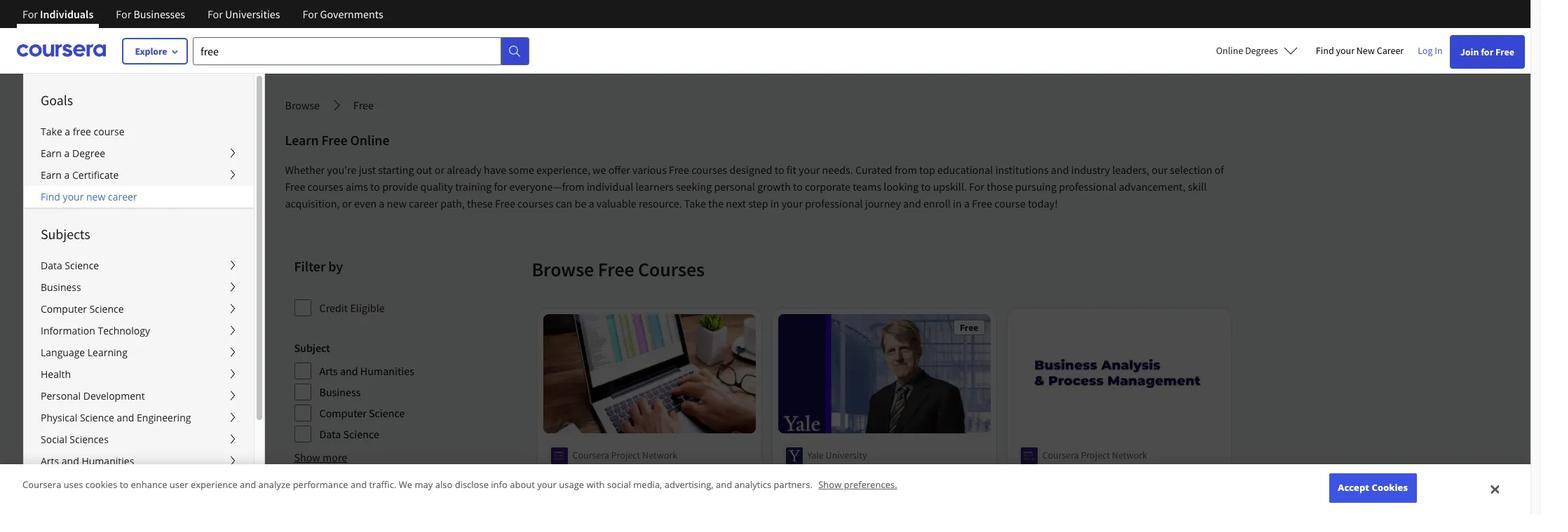 Task type: locate. For each thing, give the bounding box(es) containing it.
1 vertical spatial courses
[[308, 180, 344, 194]]

1 horizontal spatial arts and humanities
[[320, 364, 415, 378]]

None search field
[[193, 37, 530, 65]]

take inside whether you're just starting out or already have some experience, we offer various free courses designed to fit your needs. curated from top educational institutions and industry leaders, our selection of free courses aims to provide quality training for everyone—from individual learners seeking personal growth to corporate teams looking to upskill. for those pursuing professional advancement, skill acquisition, or even a new career path, these free courses can be a valuable resource. take the next step in your professional journey and enroll in a free course today!
[[684, 196, 706, 210]]

0 horizontal spatial coursera project network
[[573, 449, 678, 462]]

2 in from the left
[[953, 196, 962, 210]]

1 network from the left
[[643, 449, 678, 462]]

humanities inside subject group
[[360, 364, 415, 378]]

0 vertical spatial online
[[1217, 44, 1244, 57]]

filter by
[[294, 257, 343, 275]]

1 horizontal spatial take
[[684, 196, 706, 210]]

earn
[[41, 147, 62, 160], [41, 168, 62, 182]]

career
[[108, 190, 137, 203], [409, 196, 438, 210]]

for left "governments"
[[303, 7, 318, 21]]

cookies
[[1372, 481, 1409, 494]]

for
[[22, 7, 38, 21], [116, 7, 131, 21], [208, 7, 223, 21], [303, 7, 318, 21], [970, 180, 985, 194]]

0 vertical spatial earn
[[41, 147, 62, 160]]

degrees
[[1246, 44, 1279, 57]]

0 vertical spatial data
[[41, 259, 62, 272]]

disclose
[[455, 479, 489, 491]]

whether
[[285, 163, 325, 177]]

1 horizontal spatial computer
[[320, 406, 367, 420]]

0 horizontal spatial data
[[41, 259, 62, 272]]

data science up more
[[320, 427, 379, 441]]

credit
[[320, 301, 348, 315]]

1 horizontal spatial data
[[320, 427, 341, 441]]

of
[[1215, 163, 1225, 177]]

1 horizontal spatial network
[[1113, 449, 1148, 462]]

0 horizontal spatial online
[[350, 131, 390, 149]]

new down provide
[[387, 196, 407, 210]]

for left universities
[[208, 7, 223, 21]]

find inside find your new career link
[[41, 190, 60, 203]]

0 horizontal spatial course
[[94, 125, 125, 138]]

1 vertical spatial find
[[41, 190, 60, 203]]

1 horizontal spatial show
[[819, 479, 842, 491]]

career down earn a certificate dropdown button
[[108, 190, 137, 203]]

arts and humanities
[[320, 364, 415, 378], [41, 455, 134, 468]]

earn a degree button
[[24, 142, 254, 164]]

online
[[1217, 44, 1244, 57], [350, 131, 390, 149]]

for down educational
[[970, 180, 985, 194]]

in down upskill.
[[953, 196, 962, 210]]

to inside introduction to microsoft excel link
[[611, 473, 621, 487]]

or
[[435, 163, 445, 177], [342, 196, 352, 210]]

explore
[[135, 45, 167, 58]]

information technology
[[41, 324, 150, 337]]

various
[[633, 163, 667, 177]]

for left individuals
[[22, 7, 38, 21]]

microsoft
[[623, 473, 668, 487]]

computer up information
[[41, 302, 87, 316]]

humanities down eligible
[[360, 364, 415, 378]]

find inside find your new career link
[[1317, 44, 1335, 57]]

0 horizontal spatial find
[[41, 190, 60, 203]]

0 horizontal spatial business
[[41, 281, 81, 294]]

take a free course link
[[24, 121, 254, 142]]

for right join
[[1482, 46, 1494, 58]]

your
[[1337, 44, 1355, 57], [799, 163, 820, 177], [63, 190, 84, 203], [782, 196, 803, 210], [537, 479, 557, 491]]

1 horizontal spatial humanities
[[360, 364, 415, 378]]

0 horizontal spatial computer science
[[41, 302, 124, 316]]

online left degrees
[[1217, 44, 1244, 57]]

a down upskill.
[[964, 196, 970, 210]]

1 vertical spatial take
[[684, 196, 706, 210]]

1 vertical spatial online
[[350, 131, 390, 149]]

1 horizontal spatial coursera
[[573, 449, 609, 462]]

performance
[[293, 479, 348, 491]]

1 horizontal spatial browse
[[532, 257, 594, 282]]

online up just
[[350, 131, 390, 149]]

show down the yale university
[[819, 479, 842, 491]]

to down top
[[921, 180, 931, 194]]

computer
[[41, 302, 87, 316], [320, 406, 367, 420]]

1 horizontal spatial or
[[435, 163, 445, 177]]

1 vertical spatial course
[[995, 196, 1026, 210]]

courses
[[692, 163, 728, 177], [308, 180, 344, 194], [518, 196, 554, 210]]

1 horizontal spatial career
[[409, 196, 438, 210]]

a
[[65, 125, 70, 138], [64, 147, 70, 160], [64, 168, 70, 182], [379, 196, 385, 210], [589, 196, 595, 210], [964, 196, 970, 210]]

0 vertical spatial for
[[1482, 46, 1494, 58]]

subject group
[[294, 340, 524, 443]]

browse for browse free courses
[[532, 257, 594, 282]]

1 vertical spatial arts
[[41, 455, 59, 468]]

to right 'with'
[[611, 473, 621, 487]]

1 in from the left
[[771, 196, 780, 210]]

computer science up more
[[320, 406, 405, 420]]

browse down can
[[532, 257, 594, 282]]

a left degree
[[64, 147, 70, 160]]

or left even on the top left of page
[[342, 196, 352, 210]]

find your new career link
[[24, 186, 254, 208]]

professional down corporate
[[805, 196, 863, 210]]

2 network from the left
[[1113, 449, 1148, 462]]

have
[[484, 163, 507, 177]]

more
[[323, 450, 347, 464]]

professional down industry
[[1059, 180, 1117, 194]]

0 vertical spatial computer science
[[41, 302, 124, 316]]

language learning button
[[24, 342, 254, 363]]

accept cookies
[[1339, 481, 1409, 494]]

earn inside earn a certificate dropdown button
[[41, 168, 62, 182]]

yale
[[808, 449, 824, 462]]

a inside dropdown button
[[64, 168, 70, 182]]

health
[[41, 368, 71, 381]]

earn a certificate
[[41, 168, 119, 182]]

What do you want to learn? text field
[[193, 37, 502, 65]]

show left more
[[294, 450, 320, 464]]

data
[[41, 259, 62, 272], [320, 427, 341, 441]]

0 vertical spatial humanities
[[360, 364, 415, 378]]

browse link
[[285, 97, 320, 114]]

1 horizontal spatial for
[[1482, 46, 1494, 58]]

1 horizontal spatial arts
[[320, 364, 338, 378]]

journey
[[865, 196, 901, 210]]

1 earn from the top
[[41, 147, 62, 160]]

individual
[[587, 180, 634, 194]]

find down earn a certificate on the top
[[41, 190, 60, 203]]

1 vertical spatial data
[[320, 427, 341, 441]]

for left businesses
[[116, 7, 131, 21]]

professional
[[1059, 180, 1117, 194], [805, 196, 863, 210]]

a right even on the top left of page
[[379, 196, 385, 210]]

course right free at the top of the page
[[94, 125, 125, 138]]

to right cookies
[[120, 479, 128, 491]]

a down earn a degree
[[64, 168, 70, 182]]

2 earn from the top
[[41, 168, 62, 182]]

data down the subjects
[[41, 259, 62, 272]]

arts and humanities down subject
[[320, 364, 415, 378]]

show more button
[[294, 449, 347, 466]]

and down credit eligible
[[340, 364, 358, 378]]

1 vertical spatial computer science
[[320, 406, 405, 420]]

science
[[65, 259, 99, 272], [90, 302, 124, 316], [369, 406, 405, 420], [80, 411, 114, 424], [343, 427, 379, 441]]

we
[[399, 479, 413, 491]]

earn inside earn a degree popup button
[[41, 147, 62, 160]]

find left the new
[[1317, 44, 1335, 57]]

0 horizontal spatial arts
[[41, 455, 59, 468]]

0 horizontal spatial take
[[41, 125, 62, 138]]

courses down everyone—from
[[518, 196, 554, 210]]

science for the physical science and engineering dropdown button at the bottom of page
[[80, 411, 114, 424]]

take a free course
[[41, 125, 125, 138]]

for individuals
[[22, 7, 94, 21]]

experience
[[191, 479, 238, 491]]

1 vertical spatial data science
[[320, 427, 379, 441]]

0 horizontal spatial new
[[86, 190, 105, 203]]

course down 'those'
[[995, 196, 1026, 210]]

business down subject
[[320, 385, 361, 399]]

for down have
[[494, 180, 507, 194]]

0 horizontal spatial humanities
[[82, 455, 134, 468]]

offer
[[609, 163, 631, 177]]

path,
[[441, 196, 465, 210]]

1 horizontal spatial course
[[995, 196, 1026, 210]]

for governments
[[303, 7, 383, 21]]

take left free at the top of the page
[[41, 125, 62, 138]]

your down earn a certificate on the top
[[63, 190, 84, 203]]

1 vertical spatial humanities
[[82, 455, 134, 468]]

to
[[775, 163, 785, 177], [370, 180, 380, 194], [793, 180, 803, 194], [921, 180, 931, 194], [611, 473, 621, 487], [120, 479, 128, 491]]

arts down subject
[[320, 364, 338, 378]]

browse up learn
[[285, 98, 320, 112]]

career
[[1377, 44, 1404, 57]]

1 horizontal spatial new
[[387, 196, 407, 210]]

0 vertical spatial data science
[[41, 259, 99, 272]]

in right step
[[771, 196, 780, 210]]

1 vertical spatial professional
[[805, 196, 863, 210]]

1 vertical spatial or
[[342, 196, 352, 210]]

and inside subject group
[[340, 364, 358, 378]]

uses
[[64, 479, 83, 491]]

or right "out"
[[435, 163, 445, 177]]

learn free online
[[285, 131, 390, 149]]

for for governments
[[303, 7, 318, 21]]

career down quality
[[409, 196, 438, 210]]

menu item
[[264, 73, 923, 514]]

1 horizontal spatial online
[[1217, 44, 1244, 57]]

group
[[23, 73, 923, 514]]

0 vertical spatial computer
[[41, 302, 87, 316]]

for for individuals
[[22, 7, 38, 21]]

1 horizontal spatial in
[[953, 196, 962, 210]]

for for universities
[[208, 7, 223, 21]]

0 horizontal spatial arts and humanities
[[41, 455, 134, 468]]

2 horizontal spatial courses
[[692, 163, 728, 177]]

earn down earn a degree
[[41, 168, 62, 182]]

0 horizontal spatial for
[[494, 180, 507, 194]]

find your new career link
[[1310, 42, 1412, 60]]

your right about
[[537, 479, 557, 491]]

introduction to microsoft excel link
[[549, 472, 750, 489]]

0 horizontal spatial career
[[108, 190, 137, 203]]

earn up earn a certificate on the top
[[41, 147, 62, 160]]

enhance
[[131, 479, 167, 491]]

0 vertical spatial course
[[94, 125, 125, 138]]

0 vertical spatial arts
[[320, 364, 338, 378]]

group containing goals
[[23, 73, 923, 514]]

data science down the subjects
[[41, 259, 99, 272]]

1 horizontal spatial courses
[[518, 196, 554, 210]]

0 horizontal spatial network
[[643, 449, 678, 462]]

and down development
[[117, 411, 134, 424]]

physical science and engineering
[[41, 411, 191, 424]]

humanities inside arts and humanities popup button
[[82, 455, 134, 468]]

1 vertical spatial business
[[320, 385, 361, 399]]

take down seeking
[[684, 196, 706, 210]]

1 horizontal spatial coursera project network
[[1043, 449, 1148, 462]]

provide
[[382, 180, 418, 194]]

0 vertical spatial take
[[41, 125, 62, 138]]

1 horizontal spatial project
[[1081, 449, 1111, 462]]

1 horizontal spatial find
[[1317, 44, 1335, 57]]

arts inside popup button
[[41, 455, 59, 468]]

1 vertical spatial earn
[[41, 168, 62, 182]]

arts and humanities down sciences
[[41, 455, 134, 468]]

1 horizontal spatial professional
[[1059, 180, 1117, 194]]

0 horizontal spatial browse
[[285, 98, 320, 112]]

banner navigation
[[11, 0, 395, 39]]

0 vertical spatial find
[[1317, 44, 1335, 57]]

earn a degree
[[41, 147, 105, 160]]

humanities up cookies
[[82, 455, 134, 468]]

log
[[1419, 44, 1433, 57]]

social sciences
[[41, 433, 109, 446]]

quality
[[420, 180, 453, 194]]

0 vertical spatial browse
[[285, 98, 320, 112]]

business up information
[[41, 281, 81, 294]]

humanities
[[360, 364, 415, 378], [82, 455, 134, 468]]

computer science up information technology
[[41, 302, 124, 316]]

health button
[[24, 363, 254, 385]]

coursera project network
[[573, 449, 678, 462], [1043, 449, 1148, 462]]

even
[[354, 196, 377, 210]]

0 horizontal spatial project
[[611, 449, 641, 462]]

1 vertical spatial show
[[819, 479, 842, 491]]

the
[[709, 196, 724, 210]]

0 horizontal spatial data science
[[41, 259, 99, 272]]

browse
[[285, 98, 320, 112], [532, 257, 594, 282]]

0 horizontal spatial show
[[294, 450, 320, 464]]

1 horizontal spatial computer science
[[320, 406, 405, 420]]

explore button
[[123, 39, 187, 64]]

and down looking
[[904, 196, 922, 210]]

1 vertical spatial browse
[[532, 257, 594, 282]]

0 vertical spatial show
[[294, 450, 320, 464]]

data science button
[[24, 255, 254, 276]]

social
[[607, 479, 631, 491]]

to left 'fit'
[[775, 163, 785, 177]]

courses up seeking
[[692, 163, 728, 177]]

1 vertical spatial computer
[[320, 406, 367, 420]]

data up more
[[320, 427, 341, 441]]

your inside explore menu element
[[63, 190, 84, 203]]

1 vertical spatial for
[[494, 180, 507, 194]]

new down certificate
[[86, 190, 105, 203]]

1 horizontal spatial data science
[[320, 427, 379, 441]]

0 horizontal spatial in
[[771, 196, 780, 210]]

0 horizontal spatial computer
[[41, 302, 87, 316]]

1 vertical spatial arts and humanities
[[41, 455, 134, 468]]

your left the new
[[1337, 44, 1355, 57]]

arts and humanities button
[[24, 450, 254, 472]]

0 vertical spatial arts and humanities
[[320, 364, 415, 378]]

courses up acquisition,
[[308, 180, 344, 194]]

your down growth
[[782, 196, 803, 210]]

show preferences. link
[[819, 479, 898, 491]]

free
[[73, 125, 91, 138]]

and down social sciences
[[62, 455, 79, 468]]

for universities
[[208, 7, 280, 21]]

1 horizontal spatial business
[[320, 385, 361, 399]]

arts down social
[[41, 455, 59, 468]]

science for data science dropdown button
[[65, 259, 99, 272]]

universities
[[225, 7, 280, 21]]

computer up more
[[320, 406, 367, 420]]

find for find your new career
[[41, 190, 60, 203]]

these
[[467, 196, 493, 210]]

skill
[[1188, 180, 1207, 194]]

0 vertical spatial business
[[41, 281, 81, 294]]

earn for earn a certificate
[[41, 168, 62, 182]]



Task type: describe. For each thing, give the bounding box(es) containing it.
social sciences button
[[24, 429, 254, 450]]

info
[[491, 479, 508, 491]]

computer science button
[[24, 298, 254, 320]]

data science inside data science dropdown button
[[41, 259, 99, 272]]

aims
[[346, 180, 368, 194]]

coursera image
[[17, 39, 106, 62]]

log in link
[[1412, 42, 1450, 59]]

our
[[1152, 163, 1168, 177]]

skills
[[294, 490, 320, 504]]

physical
[[41, 411, 77, 424]]

for businesses
[[116, 7, 185, 21]]

usage
[[559, 479, 584, 491]]

coursera uses cookies to enhance user experience and analyze performance and traffic. we may also disclose info about your usage with social media, advertising, and analytics partners. show preferences.
[[22, 479, 898, 491]]

fit
[[787, 163, 797, 177]]

online degrees button
[[1206, 35, 1310, 66]]

teams
[[853, 180, 882, 194]]

top
[[920, 163, 936, 177]]

certificate
[[72, 168, 119, 182]]

find for find your new career
[[1317, 44, 1335, 57]]

governments
[[320, 7, 383, 21]]

0 vertical spatial professional
[[1059, 180, 1117, 194]]

university
[[826, 449, 867, 462]]

0 horizontal spatial professional
[[805, 196, 863, 210]]

to right aims
[[370, 180, 380, 194]]

filter
[[294, 257, 326, 275]]

0 horizontal spatial coursera
[[22, 479, 61, 491]]

business inside subject group
[[320, 385, 361, 399]]

a left free at the top of the page
[[65, 125, 70, 138]]

0 vertical spatial courses
[[692, 163, 728, 177]]

for inside whether you're just starting out or already have some experience, we offer various free courses designed to fit your needs. curated from top educational institutions and industry leaders, our selection of free courses aims to provide quality training for everyone—from individual learners seeking personal growth to corporate teams looking to upskill. for those pursuing professional advancement, skill acquisition, or even a new career path, these free courses can be a valuable resource. take the next step in your professional journey and enroll in a free course today!
[[494, 180, 507, 194]]

and left analyze
[[240, 479, 256, 491]]

out
[[416, 163, 432, 177]]

today!
[[1028, 196, 1058, 210]]

subjects
[[41, 225, 90, 243]]

starting
[[378, 163, 414, 177]]

leaders,
[[1113, 163, 1150, 177]]

personal
[[41, 389, 81, 403]]

looking
[[884, 180, 919, 194]]

for for businesses
[[116, 7, 131, 21]]

computer science inside dropdown button
[[41, 302, 124, 316]]

earn for earn a degree
[[41, 147, 62, 160]]

personal
[[714, 180, 755, 194]]

corporate
[[805, 180, 851, 194]]

information
[[41, 324, 95, 337]]

2 vertical spatial courses
[[518, 196, 554, 210]]

data science inside subject group
[[320, 427, 379, 441]]

data inside dropdown button
[[41, 259, 62, 272]]

development
[[83, 389, 145, 403]]

new inside whether you're just starting out or already have some experience, we offer various free courses designed to fit your needs. curated from top educational institutions and industry leaders, our selection of free courses aims to provide quality training for everyone—from individual learners seeking personal growth to corporate teams looking to upskill. for those pursuing professional advancement, skill acquisition, or even a new career path, these free courses can be a valuable resource. take the next step in your professional journey and enroll in a free course today!
[[387, 196, 407, 210]]

technology
[[98, 324, 150, 337]]

arts and humanities inside popup button
[[41, 455, 134, 468]]

join for free link
[[1450, 35, 1526, 69]]

seeking
[[676, 180, 712, 194]]

computer inside dropdown button
[[41, 302, 87, 316]]

for inside whether you're just starting out or already have some experience, we offer various free courses designed to fit your needs. curated from top educational institutions and industry leaders, our selection of free courses aims to provide quality training for everyone—from individual learners seeking personal growth to corporate teams looking to upskill. for those pursuing professional advancement, skill acquisition, or even a new career path, these free courses can be a valuable resource. take the next step in your professional journey and enroll in a free course today!
[[970, 180, 985, 194]]

degree
[[72, 147, 105, 160]]

eligible
[[350, 301, 385, 315]]

training
[[455, 180, 492, 194]]

may
[[415, 479, 433, 491]]

earn a certificate button
[[24, 164, 254, 186]]

1 project from the left
[[611, 449, 641, 462]]

take inside explore menu element
[[41, 125, 62, 138]]

subject
[[294, 341, 330, 355]]

new inside explore menu element
[[86, 190, 105, 203]]

financial markets link
[[784, 472, 985, 489]]

engineering
[[137, 411, 191, 424]]

accept cookies button
[[1330, 474, 1417, 503]]

learners
[[636, 180, 674, 194]]

and inside popup button
[[62, 455, 79, 468]]

join
[[1461, 46, 1480, 58]]

online degrees
[[1217, 44, 1279, 57]]

arts and humanities inside subject group
[[320, 364, 415, 378]]

learn
[[285, 131, 319, 149]]

financial markets
[[784, 473, 867, 487]]

for inside join for free link
[[1482, 46, 1494, 58]]

physical science and engineering button
[[24, 407, 254, 429]]

businesses
[[134, 7, 185, 21]]

browse for browse
[[285, 98, 320, 112]]

and up pursuing
[[1051, 163, 1069, 177]]

in
[[1435, 44, 1443, 57]]

some
[[509, 163, 534, 177]]

business inside popup button
[[41, 281, 81, 294]]

yale university
[[808, 449, 867, 462]]

and left analytics
[[716, 479, 732, 491]]

language
[[41, 346, 85, 359]]

experience,
[[537, 163, 591, 177]]

a right be
[[589, 196, 595, 210]]

0 horizontal spatial or
[[342, 196, 352, 210]]

your right 'fit'
[[799, 163, 820, 177]]

media,
[[634, 479, 662, 491]]

free inside join for free link
[[1496, 46, 1515, 58]]

information technology button
[[24, 320, 254, 342]]

traffic.
[[369, 479, 397, 491]]

social
[[41, 433, 67, 446]]

partners.
[[774, 479, 813, 491]]

educational
[[938, 163, 994, 177]]

business button
[[24, 276, 254, 298]]

online inside dropdown button
[[1217, 44, 1244, 57]]

course inside whether you're just starting out or already have some experience, we offer various free courses designed to fit your needs. curated from top educational institutions and industry leaders, our selection of free courses aims to provide quality training for everyone—from individual learners seeking personal growth to corporate teams looking to upskill. for those pursuing professional advancement, skill acquisition, or even a new career path, these free courses can be a valuable resource. take the next step in your professional journey and enroll in a free course today!
[[995, 196, 1026, 210]]

a inside popup button
[[64, 147, 70, 160]]

0 horizontal spatial courses
[[308, 180, 344, 194]]

new
[[1357, 44, 1376, 57]]

we
[[593, 163, 606, 177]]

just
[[359, 163, 376, 177]]

1 coursera project network from the left
[[573, 449, 678, 462]]

preferences.
[[844, 479, 898, 491]]

to down 'fit'
[[793, 180, 803, 194]]

from
[[895, 163, 917, 177]]

log in
[[1419, 44, 1443, 57]]

2 project from the left
[[1081, 449, 1111, 462]]

0 vertical spatial or
[[435, 163, 445, 177]]

courses
[[638, 257, 705, 282]]

course inside explore menu element
[[94, 125, 125, 138]]

accept
[[1339, 481, 1370, 494]]

find your new career
[[41, 190, 137, 203]]

introduction to microsoft excel
[[549, 473, 694, 487]]

arts inside subject group
[[320, 364, 338, 378]]

show inside button
[[294, 450, 320, 464]]

individuals
[[40, 7, 94, 21]]

and left traffic.
[[351, 479, 367, 491]]

science for the computer science dropdown button
[[90, 302, 124, 316]]

data inside subject group
[[320, 427, 341, 441]]

2 coursera project network from the left
[[1043, 449, 1148, 462]]

advancement,
[[1119, 180, 1186, 194]]

explore menu element
[[24, 74, 254, 514]]

computer science inside subject group
[[320, 406, 405, 420]]

you're
[[327, 163, 357, 177]]

advertising,
[[665, 479, 714, 491]]

browse free courses
[[532, 257, 705, 282]]

career inside explore menu element
[[108, 190, 137, 203]]

computer inside subject group
[[320, 406, 367, 420]]

and inside dropdown button
[[117, 411, 134, 424]]

growth
[[758, 180, 791, 194]]

career inside whether you're just starting out or already have some experience, we offer various free courses designed to fit your needs. curated from top educational institutions and industry leaders, our selection of free courses aims to provide quality training for everyone—from individual learners seeking personal growth to corporate teams looking to upskill. for those pursuing professional advancement, skill acquisition, or even a new career path, these free courses can be a valuable resource. take the next step in your professional journey and enroll in a free course today!
[[409, 196, 438, 210]]

2 horizontal spatial coursera
[[1043, 449, 1079, 462]]

valuable
[[597, 196, 637, 210]]



Task type: vqa. For each thing, say whether or not it's contained in the screenshot.
global inside Key findings from Coursera learner data on how individuals across the world are investing in skills The most in-demand skills by employers, and how to use regional and global skills data to drive strategic planning How public- and private-sector leaders are partnering together to prioritize skills development
no



